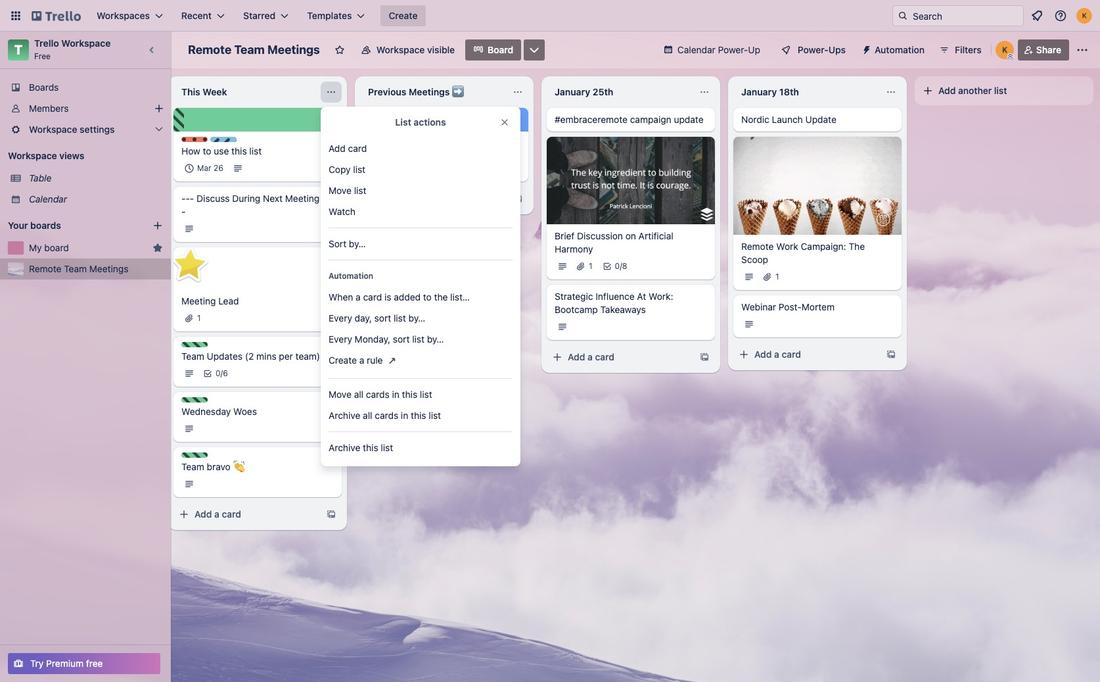 Task type: describe. For each thing, give the bounding box(es) containing it.
color: sky, title: none image
[[210, 137, 237, 142]]

for
[[441, 137, 453, 149]]

this week
[[182, 86, 227, 97]]

move all cards in this list
[[329, 389, 433, 400]]

actions
[[414, 116, 446, 128]]

week
[[203, 86, 227, 97]]

views
[[59, 150, 84, 161]]

0 horizontal spatial create from template… image
[[326, 509, 337, 520]]

1 for harmony
[[589, 261, 593, 271]]

webinar post-mortem
[[742, 301, 835, 313]]

0 / 6
[[216, 368, 228, 378]]

members
[[29, 103, 69, 114]]

team left updates
[[182, 351, 204, 362]]

rule
[[367, 355, 383, 366]]

list inside create a new list for each meeting and move cards over after they are discussed ------>
[[426, 137, 439, 149]]

workspace navigation collapse icon image
[[143, 41, 162, 59]]

create for create
[[389, 10, 418, 21]]

calendar for calendar
[[29, 193, 67, 205]]

add board image
[[153, 220, 163, 231]]

table
[[29, 172, 52, 183]]

how to use this list
[[182, 145, 262, 157]]

during
[[232, 193, 261, 204]]

every for every monday, sort list by…
[[329, 333, 352, 345]]

list inside button
[[995, 85, 1008, 96]]

create for create a new list for each meeting and move cards over after they are discussed ------>
[[368, 137, 397, 149]]

premium
[[46, 658, 84, 669]]

meeting
[[479, 137, 513, 149]]

recent
[[181, 10, 212, 21]]

add a card for strategic
[[568, 351, 615, 362]]

starred button
[[235, 5, 297, 26]]

26
[[214, 163, 224, 173]]

list right copy
[[353, 164, 366, 175]]

bootcamp
[[555, 304, 598, 315]]

scoop
[[742, 254, 769, 265]]

workspace inside trello workspace free
[[61, 37, 111, 49]]

boards link
[[0, 77, 171, 98]]

monday,
[[355, 333, 391, 345]]

#embraceremote campaign update
[[555, 114, 704, 125]]

team left the bravo
[[182, 461, 204, 472]]

list down when a card is added to the list…
[[394, 312, 406, 324]]

1 horizontal spatial kendallparks02 (kendallparks02) image
[[1077, 8, 1093, 24]]

on
[[626, 230, 637, 241]]

when a card is added to the list…
[[329, 291, 470, 303]]

meeting lead
[[182, 295, 239, 306]]

in for move all cards in this list
[[392, 389, 400, 400]]

Search field
[[909, 6, 1024, 26]]

create from template… image for strategic influence at work: bootcamp takeaways
[[700, 352, 710, 362]]

try
[[30, 658, 44, 669]]

/ for 8
[[620, 261, 623, 271]]

1 vertical spatial meeting
[[182, 295, 216, 306]]

create a rule
[[329, 355, 383, 366]]

influence
[[596, 290, 635, 302]]

8
[[623, 261, 628, 271]]

meeting lead link
[[182, 295, 334, 308]]

add a card button for influence
[[547, 346, 692, 367]]

they
[[482, 151, 500, 162]]

a inside create a new list for each meeting and move cards over after they are discussed ------>
[[399, 137, 404, 149]]

brief
[[555, 230, 575, 241]]

Previous Meetings ➡️ text field
[[360, 82, 508, 103]]

in for archive all cards in this list
[[401, 410, 409, 421]]

cards for archive all cards in this list
[[375, 410, 399, 421]]

color: green, title: "recurring item" element for team updates (2 mins per team)
[[182, 342, 208, 347]]

move
[[387, 151, 410, 162]]

my
[[29, 242, 42, 253]]

color: green, title: "recurring item" element for wednesday woes
[[182, 397, 208, 403]]

Board name text field
[[182, 39, 327, 61]]

january for january 25th
[[555, 86, 591, 97]]

after
[[459, 151, 479, 162]]

your boards
[[8, 220, 61, 231]]

remote for the remote work campaign: the scoop link
[[742, 241, 774, 252]]

star or unstar board image
[[335, 45, 345, 55]]

create a rule link
[[321, 350, 521, 373]]

2 vertical spatial meetings
[[89, 263, 129, 274]]

color: green, title: "recurring item" element for team bravo 👏
[[182, 453, 208, 458]]

use
[[214, 145, 229, 157]]

january 25th
[[555, 86, 614, 97]]

january for january 18th
[[742, 86, 778, 97]]

team inside board name text field
[[234, 43, 265, 57]]

a down the bootcamp
[[588, 351, 593, 362]]

the
[[849, 241, 866, 252]]

workspaces
[[97, 10, 150, 21]]

sort for monday,
[[393, 333, 410, 345]]

t
[[14, 42, 23, 57]]

add inside add another list button
[[939, 85, 957, 96]]

show menu image
[[1077, 43, 1090, 57]]

workspace for workspace views
[[8, 150, 57, 161]]

over
[[438, 151, 457, 162]]

archive for archive all cards in this list
[[329, 410, 361, 421]]

list actions
[[396, 116, 446, 128]]

discussion
[[578, 230, 623, 241]]

star image
[[167, 243, 212, 288]]

0 for 0 / 8
[[615, 261, 620, 271]]

0 horizontal spatial to
[[203, 145, 211, 157]]

search image
[[898, 11, 909, 21]]

this down 'move all cards in this list' link
[[411, 410, 427, 421]]

January 18th text field
[[734, 82, 881, 103]]

power- inside button
[[798, 44, 829, 55]]

primary element
[[0, 0, 1101, 32]]

every monday, sort list by…
[[329, 333, 444, 345]]

remote for remote team meetings link
[[29, 263, 61, 274]]

mar
[[197, 163, 212, 173]]

0 horizontal spatial automation
[[329, 271, 374, 281]]

every for every day, sort list by…
[[329, 312, 352, 324]]

card for january 25th
[[596, 351, 615, 362]]

nordic
[[742, 114, 770, 125]]

1 for scoop
[[776, 272, 780, 282]]

lead
[[218, 295, 239, 306]]

filters button
[[936, 39, 986, 61]]

templates button
[[299, 5, 373, 26]]

wednesday woes
[[182, 406, 257, 417]]

every monday, sort list by… link
[[321, 329, 521, 350]]

list down the copy list
[[354, 185, 367, 196]]

archive all cards in this list link
[[321, 405, 521, 426]]

add for january 18th
[[755, 349, 772, 360]]

remote team meetings link
[[29, 262, 163, 276]]

0 horizontal spatial add a card button
[[174, 504, 318, 525]]

team down the "my board" link
[[64, 263, 87, 274]]

list right use
[[250, 145, 262, 157]]

your boards with 2 items element
[[8, 218, 133, 233]]

add card
[[329, 143, 367, 154]]

copy
[[329, 164, 351, 175]]

artificial
[[639, 230, 674, 241]]

your
[[8, 220, 28, 231]]

try premium free
[[30, 658, 103, 669]]

added
[[394, 291, 421, 303]]

ups
[[829, 44, 846, 55]]

work:
[[649, 290, 674, 302]]

by… inside "sort by…" link
[[349, 238, 366, 249]]

automation button
[[857, 39, 933, 61]]

calendar power-up link
[[656, 39, 769, 61]]

add for this week
[[195, 508, 212, 520]]

work
[[777, 241, 799, 252]]

how
[[182, 145, 200, 157]]

campaign
[[631, 114, 672, 125]]

when
[[329, 291, 353, 303]]

customize views image
[[528, 43, 541, 57]]

workspace views
[[8, 150, 84, 161]]

update
[[674, 114, 704, 125]]

my board link
[[29, 241, 147, 255]]

automation inside automation button
[[875, 44, 925, 55]]

remote inside board name text field
[[188, 43, 232, 57]]

mar 26
[[197, 163, 224, 173]]



Task type: vqa. For each thing, say whether or not it's contained in the screenshot.
add icon
no



Task type: locate. For each thing, give the bounding box(es) containing it.
2 horizontal spatial add a card
[[755, 349, 802, 360]]

sort right day,
[[375, 312, 391, 324]]

list…
[[451, 291, 470, 303]]

1 horizontal spatial automation
[[875, 44, 925, 55]]

january
[[555, 86, 591, 97], [742, 86, 778, 97]]

0 vertical spatial sort
[[375, 312, 391, 324]]

remote team meetings inside board name text field
[[188, 43, 320, 57]]

a left rule
[[360, 355, 365, 366]]

calendar left up
[[678, 44, 716, 55]]

remote down my board
[[29, 263, 61, 274]]

remote team meetings down the "my board" link
[[29, 263, 129, 274]]

a down the bravo
[[214, 508, 220, 520]]

list left the for
[[426, 137, 439, 149]]

settings
[[80, 124, 115, 135]]

bravo
[[207, 461, 231, 472]]

move list
[[329, 185, 367, 196]]

archive this list link
[[321, 437, 521, 458]]

2 every from the top
[[329, 333, 352, 345]]

0 horizontal spatial meeting
[[182, 295, 216, 306]]

previous meetings ➡️
[[368, 86, 464, 97]]

woes
[[234, 406, 257, 417]]

by… inside every monday, sort list by… link
[[427, 333, 444, 345]]

create for create a rule
[[329, 355, 357, 366]]

templates
[[307, 10, 352, 21]]

archive this list
[[329, 442, 393, 453]]

nordic launch update
[[742, 114, 837, 125]]

0 vertical spatial automation
[[875, 44, 925, 55]]

1 down work
[[776, 272, 780, 282]]

add a card down the bravo
[[195, 508, 241, 520]]

add down "team bravo 👏"
[[195, 508, 212, 520]]

1 vertical spatial move
[[329, 389, 352, 400]]

1 archive from the top
[[329, 410, 361, 421]]

1 horizontal spatial remote
[[188, 43, 232, 57]]

1 horizontal spatial 1
[[589, 261, 593, 271]]

card left is
[[363, 291, 382, 303]]

list
[[995, 85, 1008, 96], [426, 137, 439, 149], [250, 145, 262, 157], [353, 164, 366, 175], [354, 185, 367, 196], [394, 312, 406, 324], [413, 333, 425, 345], [420, 389, 433, 400], [429, 410, 441, 421], [381, 442, 393, 453]]

calendar for calendar power-up
[[678, 44, 716, 55]]

0 vertical spatial /
[[620, 261, 623, 271]]

archive all cards in this list
[[329, 410, 441, 421]]

this right use
[[232, 145, 247, 157]]

add up copy
[[329, 143, 346, 154]]

trello workspace free
[[34, 37, 111, 61]]

1 color: green, title: "recurring item" element from the top
[[182, 342, 208, 347]]

this up archive all cards in this list link
[[402, 389, 418, 400]]

0 vertical spatial move
[[329, 185, 352, 196]]

sort for day,
[[375, 312, 391, 324]]

calendar down table
[[29, 193, 67, 205]]

1 vertical spatial every
[[329, 333, 352, 345]]

card down "post-"
[[782, 349, 802, 360]]

sort
[[375, 312, 391, 324], [393, 333, 410, 345]]

by… down when a card is added to the list… link
[[409, 312, 426, 324]]

0 horizontal spatial january
[[555, 86, 591, 97]]

january inside text field
[[555, 86, 591, 97]]

0 notifications image
[[1030, 8, 1046, 24]]

every down when
[[329, 312, 352, 324]]

1 down meeting lead
[[197, 313, 201, 323]]

january inside text box
[[742, 86, 778, 97]]

0 for 0 / 6
[[216, 368, 221, 378]]

add for january 25th
[[568, 351, 586, 362]]

archive down 'archive all cards in this list'
[[329, 442, 361, 453]]

kendallparks02 (kendallparks02) image right filters
[[996, 41, 1015, 59]]

1 horizontal spatial by…
[[409, 312, 426, 324]]

add a card down the bootcamp
[[568, 351, 615, 362]]

1 vertical spatial to
[[423, 291, 432, 303]]

list right another
[[995, 85, 1008, 96]]

share
[[1037, 44, 1062, 55]]

This Week text field
[[174, 82, 321, 103]]

0 left 6
[[216, 368, 221, 378]]

this
[[232, 145, 247, 157], [402, 389, 418, 400], [411, 410, 427, 421], [363, 442, 379, 453]]

power-ups
[[798, 44, 846, 55]]

new
[[407, 137, 424, 149]]

0 horizontal spatial power-
[[719, 44, 749, 55]]

all up 'archive all cards in this list'
[[354, 389, 364, 400]]

kendallparks02 (kendallparks02) image
[[1077, 8, 1093, 24], [996, 41, 1015, 59]]

workspace down members on the top of page
[[29, 124, 77, 135]]

to
[[203, 145, 211, 157], [423, 291, 432, 303]]

webinar
[[742, 301, 777, 313]]

create left rule
[[329, 355, 357, 366]]

free
[[86, 658, 103, 669]]

6
[[223, 368, 228, 378]]

meetings
[[268, 43, 320, 57], [409, 86, 450, 97], [89, 263, 129, 274]]

0 vertical spatial meetings
[[268, 43, 320, 57]]

add card link
[[321, 138, 521, 159]]

add another list
[[939, 85, 1008, 96]]

visible
[[427, 44, 455, 55]]

0 horizontal spatial add a card
[[195, 508, 241, 520]]

card left and
[[348, 143, 367, 154]]

1 vertical spatial all
[[363, 410, 373, 421]]

0 vertical spatial remote team meetings
[[188, 43, 320, 57]]

add a card button down webinar post-mortem link
[[734, 344, 879, 365]]

in down 'move all cards in this list' link
[[401, 410, 409, 421]]

updates
[[207, 351, 243, 362]]

brief discussion on artificial harmony link
[[555, 229, 708, 256]]

move down copy
[[329, 185, 352, 196]]

0 vertical spatial archive
[[329, 410, 361, 421]]

workspace up table
[[8, 150, 57, 161]]

1 power- from the left
[[719, 44, 749, 55]]

boards
[[30, 220, 61, 231]]

meetings inside text field
[[409, 86, 450, 97]]

--- discuss during next meeting -- - link
[[182, 192, 334, 218]]

add a card down webinar post-mortem
[[755, 349, 802, 360]]

1 vertical spatial archive
[[329, 442, 361, 453]]

next
[[263, 193, 283, 204]]

1 horizontal spatial calendar
[[678, 44, 716, 55]]

add a card
[[755, 349, 802, 360], [568, 351, 615, 362], [195, 508, 241, 520]]

1 vertical spatial cards
[[366, 389, 390, 400]]

members link
[[0, 98, 171, 119]]

color: green, title: "recurring item" element up wednesday
[[182, 397, 208, 403]]

/ for 6
[[221, 368, 223, 378]]

#embraceremote
[[555, 114, 628, 125]]

strategic influence at work: bootcamp takeaways
[[555, 290, 674, 315]]

in up 'archive all cards in this list'
[[392, 389, 400, 400]]

all down move all cards in this list
[[363, 410, 373, 421]]

1 horizontal spatial /
[[620, 261, 623, 271]]

add a card button for post-
[[734, 344, 879, 365]]

try premium free button
[[8, 653, 160, 674]]

18th
[[780, 86, 800, 97]]

how to use this list link
[[182, 145, 334, 158]]

add down webinar
[[755, 349, 772, 360]]

0 horizontal spatial meetings
[[89, 263, 129, 274]]

1 horizontal spatial power-
[[798, 44, 829, 55]]

workspace for workspace visible
[[377, 44, 425, 55]]

workspace right trello
[[61, 37, 111, 49]]

0 horizontal spatial 1
[[197, 313, 201, 323]]

starred icon image
[[153, 243, 163, 253]]

1 horizontal spatial to
[[423, 291, 432, 303]]

1 vertical spatial calendar
[[29, 193, 67, 205]]

0 vertical spatial 1
[[589, 261, 593, 271]]

1 vertical spatial by…
[[409, 312, 426, 324]]

back to home image
[[32, 5, 81, 26]]

a right when
[[356, 291, 361, 303]]

0 vertical spatial meeting
[[285, 193, 320, 204]]

1 vertical spatial color: green, title: "recurring item" element
[[182, 397, 208, 403]]

takeaways
[[601, 304, 646, 315]]

0 horizontal spatial calendar
[[29, 193, 67, 205]]

open information menu image
[[1055, 9, 1068, 22]]

meeting inside --- discuss during next meeting -- -
[[285, 193, 320, 204]]

1 vertical spatial sort
[[393, 333, 410, 345]]

kendallparks02 (kendallparks02) image right open information menu icon
[[1077, 8, 1093, 24]]

1 every from the top
[[329, 312, 352, 324]]

1 vertical spatial remote
[[742, 241, 774, 252]]

1 horizontal spatial create from template… image
[[700, 352, 710, 362]]

power- up january 18th text box
[[798, 44, 829, 55]]

create inside create a new list for each meeting and move cards over after they are discussed ------>
[[368, 137, 397, 149]]

1 horizontal spatial add a card
[[568, 351, 615, 362]]

1 horizontal spatial remote team meetings
[[188, 43, 320, 57]]

card for january 18th
[[782, 349, 802, 360]]

a
[[399, 137, 404, 149], [356, 291, 361, 303], [775, 349, 780, 360], [588, 351, 593, 362], [360, 355, 365, 366], [214, 508, 220, 520]]

all for archive
[[363, 410, 373, 421]]

workspace inside popup button
[[29, 124, 77, 135]]

color: green, title: "recurring item" element up updates
[[182, 342, 208, 347]]

every inside every monday, sort list by… link
[[329, 333, 352, 345]]

cards down new at top left
[[412, 151, 436, 162]]

list up archive all cards in this list link
[[420, 389, 433, 400]]

2 vertical spatial cards
[[375, 410, 399, 421]]

team updates (2 mins per team) link
[[182, 350, 334, 363]]

when a card is added to the list… link
[[321, 287, 521, 308]]

color: green, title: "recurring item" element up "team bravo 👏"
[[182, 453, 208, 458]]

0 vertical spatial every
[[329, 312, 352, 324]]

0 vertical spatial color: green, title: "recurring item" element
[[182, 342, 208, 347]]

this member is an admin of this board. image
[[1008, 53, 1014, 59]]

(2
[[245, 351, 254, 362]]

move for move all cards in this list
[[329, 389, 352, 400]]

automation up when
[[329, 271, 374, 281]]

team
[[234, 43, 265, 57], [64, 263, 87, 274], [182, 351, 204, 362], [182, 461, 204, 472]]

add a card button down 👏 at the left
[[174, 504, 318, 525]]

remote up scoop on the top right of the page
[[742, 241, 774, 252]]

0 vertical spatial remote
[[188, 43, 232, 57]]

meetings down the "my board" link
[[89, 263, 129, 274]]

2 horizontal spatial add a card button
[[734, 344, 879, 365]]

automation down search image
[[875, 44, 925, 55]]

0 vertical spatial in
[[392, 389, 400, 400]]

move list link
[[321, 180, 521, 201]]

january up the nordic on the right of page
[[742, 86, 778, 97]]

my board
[[29, 242, 69, 253]]

update
[[806, 114, 837, 125]]

1 january from the left
[[555, 86, 591, 97]]

list down 'move all cards in this list' link
[[429, 410, 441, 421]]

cards for move all cards in this list
[[366, 389, 390, 400]]

recent button
[[174, 5, 233, 26]]

remote team meetings down starred
[[188, 43, 320, 57]]

1 horizontal spatial meetings
[[268, 43, 320, 57]]

1 vertical spatial /
[[221, 368, 223, 378]]

2 power- from the left
[[798, 44, 829, 55]]

2 january from the left
[[742, 86, 778, 97]]

1 vertical spatial automation
[[329, 271, 374, 281]]

a up move
[[399, 137, 404, 149]]

add a card for webinar
[[755, 349, 802, 360]]

2 horizontal spatial create from template… image
[[887, 349, 897, 360]]

add a card button down takeaways
[[547, 346, 692, 367]]

card down 👏 at the left
[[222, 508, 241, 520]]

2 move from the top
[[329, 389, 352, 400]]

trello
[[34, 37, 59, 49]]

2 horizontal spatial by…
[[427, 333, 444, 345]]

2 vertical spatial remote
[[29, 263, 61, 274]]

0 vertical spatial by…
[[349, 238, 366, 249]]

by… inside every day, sort list by… link
[[409, 312, 426, 324]]

0 vertical spatial create
[[389, 10, 418, 21]]

archive for archive this list
[[329, 442, 361, 453]]

0 left 8
[[615, 261, 620, 271]]

0 horizontal spatial in
[[392, 389, 400, 400]]

2 horizontal spatial remote
[[742, 241, 774, 252]]

team down starred
[[234, 43, 265, 57]]

2 horizontal spatial 1
[[776, 272, 780, 282]]

every inside every day, sort list by… link
[[329, 312, 352, 324]]

add left another
[[939, 85, 957, 96]]

workspace down create button
[[377, 44, 425, 55]]

0 vertical spatial kendallparks02 (kendallparks02) image
[[1077, 8, 1093, 24]]

create from template… image
[[887, 349, 897, 360], [700, 352, 710, 362], [326, 509, 337, 520]]

1 horizontal spatial meeting
[[285, 193, 320, 204]]

color: green, title: "recurring item" element
[[182, 342, 208, 347], [182, 397, 208, 403], [182, 453, 208, 458]]

up
[[749, 44, 761, 55]]

list
[[396, 116, 412, 128]]

workspaces button
[[89, 5, 171, 26]]

the
[[434, 291, 448, 303]]

workspace inside button
[[377, 44, 425, 55]]

calendar link
[[29, 193, 163, 206]]

1 vertical spatial meetings
[[409, 86, 450, 97]]

move for move list
[[329, 185, 352, 196]]

remote team meetings
[[188, 43, 320, 57], [29, 263, 129, 274]]

1 vertical spatial remote team meetings
[[29, 263, 129, 274]]

sort down every day, sort list by… link
[[393, 333, 410, 345]]

/ down updates
[[221, 368, 223, 378]]

remote inside remote work campaign: the scoop
[[742, 241, 774, 252]]

0 horizontal spatial remote team meetings
[[29, 263, 129, 274]]

another
[[959, 85, 993, 96]]

archive up archive this list
[[329, 410, 361, 421]]

by… down every day, sort list by… link
[[427, 333, 444, 345]]

0 vertical spatial calendar
[[678, 44, 716, 55]]

list down every day, sort list by… link
[[413, 333, 425, 345]]

2 vertical spatial by…
[[427, 333, 444, 345]]

card down takeaways
[[596, 351, 615, 362]]

0 horizontal spatial /
[[221, 368, 223, 378]]

is
[[385, 291, 392, 303]]

cards up 'archive all cards in this list'
[[366, 389, 390, 400]]

0 horizontal spatial sort
[[375, 312, 391, 324]]

to left use
[[203, 145, 211, 157]]

2 color: green, title: "recurring item" element from the top
[[182, 397, 208, 403]]

0 horizontal spatial kendallparks02 (kendallparks02) image
[[996, 41, 1015, 59]]

workspace for workspace settings
[[29, 124, 77, 135]]

2 archive from the top
[[329, 442, 361, 453]]

0 / 8
[[615, 261, 628, 271]]

add down the bootcamp
[[568, 351, 586, 362]]

1 vertical spatial 0
[[216, 368, 221, 378]]

1 down harmony
[[589, 261, 593, 271]]

-
[[414, 164, 418, 175], [418, 164, 422, 175], [422, 164, 426, 175], [426, 164, 431, 175], [431, 164, 435, 175], [435, 164, 439, 175], [182, 193, 186, 204], [186, 193, 190, 204], [190, 193, 194, 204], [322, 193, 327, 204], [327, 193, 331, 204], [182, 206, 186, 217]]

move inside move list link
[[329, 185, 352, 196]]

Mar 26 checkbox
[[182, 160, 228, 176]]

January 25th text field
[[547, 82, 695, 103]]

0 horizontal spatial by…
[[349, 238, 366, 249]]

meeting right the 'next'
[[285, 193, 320, 204]]

create from template… image
[[513, 193, 524, 204]]

power- up january 18th
[[719, 44, 749, 55]]

all for move
[[354, 389, 364, 400]]

this down 'archive all cards in this list'
[[363, 442, 379, 453]]

1 move from the top
[[329, 185, 352, 196]]

1 horizontal spatial sort
[[393, 333, 410, 345]]

trello workspace link
[[34, 37, 111, 49]]

2 horizontal spatial meetings
[[409, 86, 450, 97]]

move down create a rule
[[329, 389, 352, 400]]

1 vertical spatial kendallparks02 (kendallparks02) image
[[996, 41, 1015, 59]]

create inside button
[[389, 10, 418, 21]]

cards down move all cards in this list
[[375, 410, 399, 421]]

sm image
[[857, 39, 875, 58]]

1 vertical spatial in
[[401, 410, 409, 421]]

team bravo 👏 link
[[182, 460, 334, 474]]

remote
[[188, 43, 232, 57], [742, 241, 774, 252], [29, 263, 61, 274]]

at
[[638, 290, 647, 302]]

list down 'archive all cards in this list'
[[381, 442, 393, 453]]

meetings down starred popup button on the left top of page
[[268, 43, 320, 57]]

sort by…
[[329, 238, 366, 249]]

card for this week
[[222, 508, 241, 520]]

0 vertical spatial to
[[203, 145, 211, 157]]

to left the
[[423, 291, 432, 303]]

every up create a rule
[[329, 333, 352, 345]]

1 horizontal spatial 0
[[615, 261, 620, 271]]

add another list button
[[916, 76, 1094, 105]]

1 vertical spatial create
[[368, 137, 397, 149]]

1 vertical spatial 1
[[776, 272, 780, 282]]

meeting left lead
[[182, 295, 216, 306]]

0 horizontal spatial remote
[[29, 263, 61, 274]]

25th
[[593, 86, 614, 97]]

0 horizontal spatial 0
[[216, 368, 221, 378]]

team bravo 👏
[[182, 461, 245, 472]]

meetings left ➡️
[[409, 86, 450, 97]]

create from template… image for webinar post-mortem
[[887, 349, 897, 360]]

by… right sort
[[349, 238, 366, 249]]

0 vertical spatial all
[[354, 389, 364, 400]]

/ down brief discussion on artificial harmony
[[620, 261, 623, 271]]

add inside add card link
[[329, 143, 346, 154]]

create button
[[381, 5, 426, 26]]

remote down recent popup button
[[188, 43, 232, 57]]

watch
[[329, 206, 356, 217]]

power-
[[719, 44, 749, 55], [798, 44, 829, 55]]

move all cards in this list link
[[321, 384, 521, 405]]

1
[[589, 261, 593, 271], [776, 272, 780, 282], [197, 313, 201, 323]]

january left 25th
[[555, 86, 591, 97]]

workspace settings
[[29, 124, 115, 135]]

3 color: green, title: "recurring item" element from the top
[[182, 453, 208, 458]]

0 vertical spatial cards
[[412, 151, 436, 162]]

2 vertical spatial create
[[329, 355, 357, 366]]

free
[[34, 51, 51, 61]]

calendar power-up
[[678, 44, 761, 55]]

1 horizontal spatial add a card button
[[547, 346, 692, 367]]

by… for monday,
[[427, 333, 444, 345]]

meetings inside board name text field
[[268, 43, 320, 57]]

1 horizontal spatial in
[[401, 410, 409, 421]]

sort by… link
[[321, 233, 521, 255]]

2 vertical spatial 1
[[197, 313, 201, 323]]

by… for day,
[[409, 312, 426, 324]]

wednesday
[[182, 406, 231, 417]]

webinar post-mortem link
[[742, 301, 894, 314]]

cards inside create a new list for each meeting and move cards over after they are discussed ------>
[[412, 151, 436, 162]]

every day, sort list by… link
[[321, 308, 521, 329]]

a down webinar post-mortem
[[775, 349, 780, 360]]

move inside 'move all cards in this list' link
[[329, 389, 352, 400]]

1 horizontal spatial january
[[742, 86, 778, 97]]

color: red, title: none image
[[182, 137, 208, 142]]

team updates (2 mins per team)
[[182, 351, 320, 362]]

wednesday woes link
[[182, 405, 334, 418]]

create up workspace visible button
[[389, 10, 418, 21]]

automation
[[875, 44, 925, 55], [329, 271, 374, 281]]

post-
[[779, 301, 802, 313]]

0 vertical spatial 0
[[615, 261, 620, 271]]

cards inside 'move all cards in this list' link
[[366, 389, 390, 400]]

2 vertical spatial color: green, title: "recurring item" element
[[182, 453, 208, 458]]

create up and
[[368, 137, 397, 149]]

cards inside archive all cards in this list link
[[375, 410, 399, 421]]



